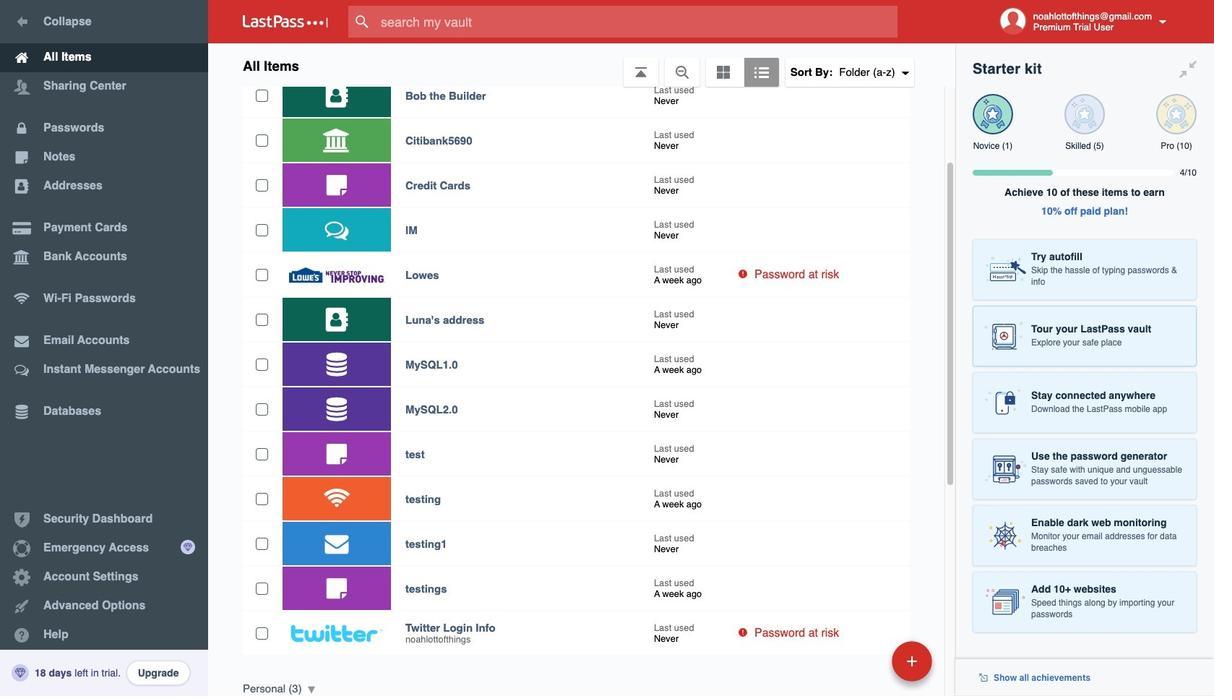 Task type: locate. For each thing, give the bounding box(es) containing it.
search my vault text field
[[348, 6, 926, 38]]

main navigation navigation
[[0, 0, 208, 696]]

Search search field
[[348, 6, 926, 38]]



Task type: describe. For each thing, give the bounding box(es) containing it.
new item navigation
[[793, 637, 941, 696]]

lastpass image
[[243, 15, 328, 28]]

new item element
[[793, 640, 938, 682]]

vault options navigation
[[208, 43, 956, 87]]



